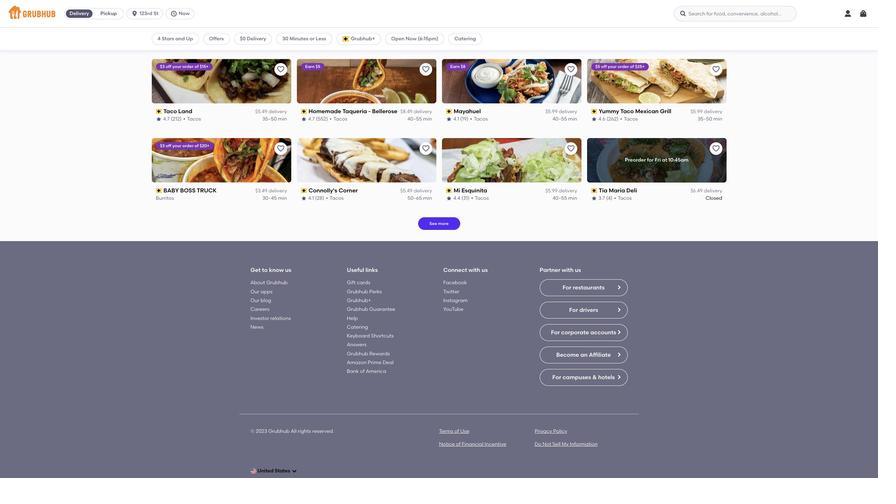 Task type: describe. For each thing, give the bounding box(es) containing it.
grubhub rewards link
[[347, 351, 390, 357]]

Search for food, convenience, alcohol... search field
[[675, 6, 797, 21]]

(552)
[[316, 116, 328, 122]]

catering inside gift cards grubhub perks grubhub+ grubhub guarantee help catering keyboard shortcuts answers grubhub rewards amazon prime deal bank of america
[[347, 324, 368, 330]]

of left $15+
[[195, 64, 199, 69]]

information
[[570, 441, 598, 447]]

apps
[[261, 289, 273, 295]]

$5.99 for yummy taco mexican grill
[[691, 109, 703, 115]]

at
[[662, 157, 668, 163]]

get to know us
[[251, 267, 291, 274]]

less
[[316, 36, 326, 42]]

$8.49
[[401, 109, 413, 115]]

delivery button
[[65, 8, 94, 19]]

of inside gift cards grubhub perks grubhub+ grubhub guarantee help catering keyboard shortcuts answers grubhub rewards amazon prime deal bank of america
[[360, 369, 365, 375]]

grubhub perks link
[[347, 289, 382, 295]]

2 horizontal spatial svg image
[[292, 469, 297, 474]]

grubhub plus flag logo image
[[343, 36, 350, 42]]

reserved.
[[313, 429, 334, 435]]

facebook link
[[444, 280, 467, 286]]

$3 off your order of $15+
[[160, 64, 209, 69]]

mayahuel logo image
[[442, 59, 582, 103]]

40–55 for homemade taqueria - bellerose
[[408, 116, 422, 122]]

(350)
[[462, 37, 474, 43]]

30
[[283, 36, 289, 42]]

facebook twitter instagram youtube
[[444, 280, 468, 313]]

yummy
[[599, 108, 620, 115]]

• for connolly's
[[326, 195, 328, 201]]

relations
[[271, 315, 291, 321]]

4.4 for 4.4 (350)
[[454, 37, 461, 43]]

2 taco from the left
[[621, 108, 634, 115]]

corner
[[339, 187, 358, 194]]

30–45 min for baby boss truck
[[263, 195, 287, 201]]

min for yummy taco mexican grill
[[714, 116, 723, 122]]

us for connect with us
[[482, 267, 488, 274]]

grubhub+ link
[[347, 298, 371, 304]]

homemade taqueria - bellerose
[[309, 108, 398, 115]]

pickup button
[[94, 8, 124, 19]]

for restaurants
[[563, 285, 605, 291]]

40–55 min for homemade taqueria - bellerose
[[408, 116, 432, 122]]

now inside now button
[[179, 11, 190, 16]]

subscription pass image for ti­a mari­a deli
[[592, 188, 598, 193]]

not
[[543, 441, 552, 447]]

your for yummy
[[608, 64, 617, 69]]

delivery for barrio taqueria
[[269, 30, 287, 36]]

for restaurants link
[[540, 280, 628, 296]]

bank
[[347, 369, 359, 375]]

for drivers link
[[540, 302, 628, 319]]

$3 for taco land
[[160, 64, 165, 69]]

with for partner
[[562, 267, 574, 274]]

$25+
[[635, 64, 645, 69]]

40–55 min for mayahuel
[[553, 116, 577, 122]]

truck
[[197, 187, 217, 194]]

right image for for campuses & hotels
[[616, 375, 622, 380]]

connolly's corner logo image
[[297, 138, 437, 183]]

$3.49 delivery for baby boss truck
[[255, 188, 287, 194]]

0 horizontal spatial svg image
[[680, 10, 687, 17]]

for for for restaurants
[[563, 285, 572, 291]]

keyboard shortcuts link
[[347, 333, 394, 339]]

for drivers
[[569, 307, 598, 314]]

twitter
[[444, 289, 460, 295]]

and
[[175, 36, 185, 42]]

$5.99 for mayahuel
[[546, 109, 558, 115]]

open
[[391, 36, 405, 42]]

(212)
[[171, 116, 182, 122]]

our apps link
[[251, 289, 273, 295]]

terms
[[439, 429, 454, 435]]

keyboard
[[347, 333, 370, 339]]

connolly's corner
[[309, 187, 358, 194]]

help link
[[347, 315, 358, 321]]

incentive
[[485, 441, 507, 447]]

become an affiliate
[[557, 352, 611, 359]]

tacos for homemade
[[334, 116, 348, 122]]

notice of financial incentive
[[439, 441, 507, 447]]

answers link
[[347, 342, 367, 348]]

of left use
[[455, 429, 459, 435]]

partner with us
[[540, 267, 581, 274]]

• tacos for ti­a
[[614, 195, 632, 201]]

prime
[[368, 360, 382, 366]]

bellerose
[[372, 108, 398, 115]]

know
[[269, 267, 284, 274]]

our blog link
[[251, 298, 271, 304]]

3.6
[[163, 37, 170, 43]]

4.7 for homemade taqueria - bellerose
[[308, 116, 315, 122]]

35–50 min for taco land
[[263, 116, 287, 122]]

1 horizontal spatial now
[[406, 36, 417, 42]]

star icon image left '4.4 (350)'
[[446, 37, 452, 43]]

• right (19)
[[470, 116, 472, 122]]

your for baby
[[172, 143, 181, 148]]

grill
[[660, 108, 672, 115]]

privacy policy link
[[535, 429, 568, 435]]

1 our from the top
[[251, 289, 260, 295]]

subscription pass image for homemade taqueria - bellerose
[[301, 109, 307, 114]]

2 horizontal spatial svg image
[[860, 9, 868, 18]]

more
[[438, 221, 449, 226]]

4.7 for taco land
[[163, 116, 170, 122]]

svg image for now
[[170, 10, 177, 17]]

to
[[262, 267, 268, 274]]

all
[[291, 429, 297, 435]]

closed
[[706, 195, 723, 201]]

• tacos for connolly's
[[326, 195, 344, 201]]

grubhub down grubhub+ link
[[347, 307, 368, 313]]

• right (64)
[[326, 37, 328, 43]]

news link
[[251, 324, 264, 330]]

order for taco
[[618, 64, 629, 69]]

america
[[366, 369, 386, 375]]

delivery for yummy taco mexican grill
[[704, 109, 723, 115]]

grubhub+ inside gift cards grubhub perks grubhub+ grubhub guarantee help catering keyboard shortcuts answers grubhub rewards amazon prime deal bank of america
[[347, 298, 371, 304]]

tacos for taco
[[187, 116, 201, 122]]

subscription pass image for barrio taqueria
[[156, 30, 162, 35]]

delivery inside button
[[70, 11, 89, 16]]

order for land
[[183, 64, 194, 69]]

rights
[[298, 429, 311, 435]]

grubhub down answers
[[347, 351, 368, 357]]

for campuses & hotels
[[553, 374, 615, 381]]

baby boss truck logo image
[[152, 138, 291, 183]]

youtube link
[[444, 307, 464, 313]]

united states button
[[251, 465, 297, 478]]

$5.99 delivery for mayahuel
[[546, 109, 577, 115]]

earn for mayahuel
[[451, 64, 460, 69]]

tacos for barrio
[[188, 37, 202, 43]]

4.4 (31)
[[454, 195, 470, 201]]

us for partner with us
[[575, 267, 581, 274]]

become
[[557, 352, 579, 359]]

4.4 for 4.4 (31)
[[454, 195, 461, 201]]

homemade taqueria - bellerose logo image
[[297, 59, 437, 103]]

subscription pass image for baby boss truck
[[156, 188, 162, 193]]

taqueria inside taqueria coatzingo "link"
[[454, 29, 479, 35]]

earn for homemade taqueria - bellerose
[[305, 64, 315, 69]]

&
[[593, 374, 597, 381]]

mi esquinita logo image
[[442, 138, 582, 183]]

off for taco
[[166, 64, 171, 69]]

tacos for connolly's
[[330, 195, 344, 201]]

fri
[[655, 157, 661, 163]]

delivery for connolly's corner
[[414, 188, 432, 194]]

min for mi esquinita
[[569, 195, 577, 201]]

$5.49 delivery for connolly's corner
[[401, 188, 432, 194]]

$5.49 delivery for taco land
[[255, 109, 287, 115]]

(6:15pm)
[[418, 36, 439, 42]]

united states
[[258, 468, 290, 474]]

tacos for yummy
[[624, 116, 638, 122]]

taqueria coatzingo logo image
[[490, 0, 534, 24]]

main navigation navigation
[[0, 0, 879, 28]]

deli
[[627, 187, 637, 194]]

useful links
[[347, 267, 378, 274]]

of left $25+
[[630, 64, 634, 69]]

star icon image for ti­a mari­a deli
[[592, 196, 597, 201]]

of right notice
[[456, 441, 461, 447]]

see
[[430, 221, 437, 226]]

50–65
[[408, 195, 422, 201]]

right image for for drivers
[[616, 307, 622, 313]]

delivery for ti­a mari­a deli
[[704, 188, 723, 194]]

subscription pass image for mayahuel
[[446, 109, 453, 114]]

notice of financial incentive link
[[439, 441, 507, 447]]

blog
[[261, 298, 271, 304]]

star icon image for mi esquinita
[[446, 196, 452, 201]]

terms of use link
[[439, 429, 470, 435]]

• tacos down taqueria coatzingo
[[476, 37, 493, 43]]

1 taco from the left
[[164, 108, 177, 115]]

$6.49 delivery
[[691, 188, 723, 194]]

notice
[[439, 441, 455, 447]]

4.6 (262)
[[599, 116, 619, 122]]

of left the $20+
[[195, 143, 199, 148]]

• for homemade
[[330, 116, 332, 122]]



Task type: locate. For each thing, give the bounding box(es) containing it.
right image for for corporate accounts
[[616, 330, 622, 335]]

(144)
[[171, 37, 182, 43]]

grubhub guarantee link
[[347, 307, 396, 313]]

now right open
[[406, 36, 417, 42]]

2 $3 from the top
[[160, 143, 165, 148]]

your down (212)
[[172, 143, 181, 148]]

svg image right st
[[170, 10, 177, 17]]

save this restaurant image for ti­a mari­a deli
[[712, 144, 721, 153]]

subscription pass image left mi
[[446, 188, 453, 193]]

star icon image for yummy taco mexican grill
[[592, 116, 597, 122]]

right image inside the become an affiliate link
[[616, 352, 622, 358]]

0 horizontal spatial $5
[[316, 64, 321, 69]]

save this restaurant image for yummy taco mexican grill
[[712, 65, 721, 74]]

4 stars and up
[[158, 36, 193, 42]]

connect with us
[[444, 267, 488, 274]]

my
[[562, 441, 569, 447]]

0 horizontal spatial $5.49
[[255, 109, 267, 115]]

(28)
[[315, 195, 324, 201]]

delivery right $0
[[247, 36, 266, 42]]

1 horizontal spatial 30–45 min
[[408, 37, 432, 43]]

right image
[[616, 307, 622, 313], [616, 352, 622, 358]]

right image for become an affiliate
[[616, 352, 622, 358]]

0 horizontal spatial save this restaurant image
[[277, 144, 285, 153]]

yummy taco mexican grill logo image
[[587, 59, 727, 103]]

30–45 for baby boss truck
[[263, 195, 277, 201]]

$8.49 delivery
[[401, 109, 432, 115]]

min for baby boss truck
[[278, 195, 287, 201]]

0 horizontal spatial with
[[469, 267, 481, 274]]

1 horizontal spatial 35–50 min
[[698, 116, 723, 122]]

star icon image left '3.6'
[[156, 37, 162, 43]]

right image up accounts
[[616, 307, 622, 313]]

min for homemade taqueria - bellerose
[[423, 116, 432, 122]]

links
[[366, 267, 378, 274]]

earn
[[305, 64, 315, 69], [451, 64, 460, 69]]

4.7 left (552)
[[308, 116, 315, 122]]

with right connect
[[469, 267, 481, 274]]

0 horizontal spatial $3.49
[[255, 188, 267, 194]]

2 with from the left
[[562, 267, 574, 274]]

min for barrio taqueria
[[278, 37, 287, 43]]

star icon image for barrio taqueria
[[156, 37, 162, 43]]

2 our from the top
[[251, 298, 260, 304]]

2 4.4 from the top
[[454, 195, 461, 201]]

grubhub
[[266, 280, 288, 286], [347, 289, 368, 295], [347, 307, 368, 313], [347, 351, 368, 357], [268, 429, 290, 435]]

• for yummy
[[621, 116, 622, 122]]

0 vertical spatial catering
[[455, 36, 476, 42]]

1 vertical spatial $3
[[160, 143, 165, 148]]

star icon image for homemade taqueria - bellerose
[[301, 116, 307, 122]]

taqueria up (350)
[[454, 29, 479, 35]]

$5.99 delivery for mi esquinita
[[546, 188, 577, 194]]

save this restaurant image
[[277, 65, 285, 74], [422, 65, 430, 74], [422, 144, 430, 153], [567, 144, 575, 153], [712, 144, 721, 153]]

bank of america link
[[347, 369, 386, 375]]

• right "(28)"
[[326, 195, 328, 201]]

40–55 min for mi esquinita
[[553, 195, 577, 201]]

star icon image left 4.6 on the top of page
[[592, 116, 597, 122]]

2 vertical spatial 4.1
[[308, 195, 314, 201]]

0 vertical spatial our
[[251, 289, 260, 295]]

catering up keyboard
[[347, 324, 368, 330]]

1 $5 from the left
[[316, 64, 321, 69]]

$3.49
[[401, 30, 413, 36], [255, 188, 267, 194]]

1 horizontal spatial svg image
[[844, 9, 853, 18]]

3.6 (144)
[[163, 37, 182, 43]]

1 horizontal spatial taqueria
[[343, 108, 367, 115]]

cards
[[357, 280, 371, 286]]

save this restaurant button
[[274, 63, 287, 76], [420, 63, 432, 76], [565, 63, 577, 76], [710, 63, 723, 76], [274, 142, 287, 155], [420, 142, 432, 155], [565, 142, 577, 155], [710, 142, 723, 155]]

min for taco land
[[278, 116, 287, 122]]

1 us from the left
[[285, 267, 291, 274]]

0 horizontal spatial us
[[285, 267, 291, 274]]

0 vertical spatial $3.49 delivery
[[401, 30, 432, 36]]

careers
[[251, 307, 270, 313]]

save this restaurant image for connolly's corner
[[422, 144, 430, 153]]

tacos down land
[[187, 116, 201, 122]]

$3 down 4.7 (212)
[[160, 143, 165, 148]]

for left drivers
[[569, 307, 578, 314]]

tacos for mi
[[475, 195, 489, 201]]

0 horizontal spatial 35–50 min
[[263, 116, 287, 122]]

© 2023 grubhub all rights reserved.
[[251, 429, 334, 435]]

$5 off your order of $25+
[[596, 64, 645, 69]]

subscription pass image inside taqueria coatzingo "link"
[[446, 30, 453, 35]]

taco land logo image
[[152, 59, 291, 103]]

subscription pass image
[[301, 30, 307, 35], [446, 30, 453, 35], [301, 109, 307, 114], [446, 109, 453, 114]]

1 vertical spatial $5.49
[[401, 188, 413, 194]]

delivery
[[269, 30, 287, 36], [414, 30, 432, 36], [269, 109, 287, 115], [414, 109, 432, 115], [559, 109, 577, 115], [704, 109, 723, 115], [269, 188, 287, 194], [414, 188, 432, 194], [559, 188, 577, 194], [704, 188, 723, 194]]

subscription pass image for taco land
[[156, 109, 162, 114]]

2 horizontal spatial save this restaurant image
[[712, 65, 721, 74]]

0 vertical spatial now
[[179, 11, 190, 16]]

taqueria up up
[[182, 29, 206, 35]]

2 4.7 from the left
[[308, 116, 315, 122]]

delivery for taco land
[[269, 109, 287, 115]]

1 vertical spatial $3.49 delivery
[[255, 188, 287, 194]]

1 horizontal spatial catering
[[455, 36, 476, 42]]

1 horizontal spatial $5.49 delivery
[[401, 188, 432, 194]]

• tacos for homemade
[[330, 116, 348, 122]]

• tacos for mi
[[471, 195, 489, 201]]

1 vertical spatial catering
[[347, 324, 368, 330]]

3 right image from the top
[[616, 375, 622, 380]]

right image inside for campuses & hotels link
[[616, 375, 622, 380]]

star icon image left the 4.7 (552)
[[301, 116, 307, 122]]

subscription pass image for tulcingo
[[301, 30, 307, 35]]

star icon image left 4.1 (28) at top left
[[301, 196, 307, 201]]

4.1
[[308, 37, 314, 43], [454, 116, 459, 122], [308, 195, 314, 201]]

your down (144)
[[172, 64, 181, 69]]

0 vertical spatial 4.4
[[454, 37, 461, 43]]

subscription pass image left taco land
[[156, 109, 162, 114]]

30–45 for tulcingo
[[408, 37, 422, 43]]

2 vertical spatial right image
[[616, 375, 622, 380]]

$3.49 for baby boss truck
[[255, 188, 267, 194]]

2 horizontal spatial taqueria
[[454, 29, 479, 35]]

4.4
[[454, 37, 461, 43], [454, 195, 461, 201]]

4.1 for mayahuel
[[454, 116, 459, 122]]

earn left $8
[[451, 64, 460, 69]]

now button
[[166, 8, 197, 19]]

earn down 4.1 (64)
[[305, 64, 315, 69]]

for down partner with us
[[563, 285, 572, 291]]

0 vertical spatial right image
[[616, 285, 622, 291]]

1 horizontal spatial $3.49 delivery
[[401, 30, 432, 36]]

connect
[[444, 267, 467, 274]]

• tacos for barrio
[[184, 37, 202, 43]]

• tacos down the yummy taco mexican grill on the right
[[621, 116, 638, 122]]

0 vertical spatial $3.49
[[401, 30, 413, 36]]

do not sell my information
[[535, 441, 598, 447]]

grubhub left all
[[268, 429, 290, 435]]

taco land
[[164, 108, 192, 115]]

30–45 min for tulcingo
[[408, 37, 432, 43]]

$3.49 delivery for tulcingo
[[401, 30, 432, 36]]

svg image for 123rd st
[[131, 10, 138, 17]]

• down land
[[183, 116, 185, 122]]

1 vertical spatial $3.49
[[255, 188, 267, 194]]

4.6
[[599, 116, 606, 122]]

35–50 min for yummy taco mexican grill
[[698, 116, 723, 122]]

• tacos right (64)
[[326, 37, 344, 43]]

star icon image left 4.4 (31)
[[446, 196, 452, 201]]

star icon image for tulcingo
[[301, 37, 307, 43]]

0 vertical spatial 4.1
[[308, 37, 314, 43]]

3 us from the left
[[575, 267, 581, 274]]

1 4.4 from the top
[[454, 37, 461, 43]]

0 horizontal spatial taqueria
[[182, 29, 206, 35]]

2 35–50 min from the left
[[698, 116, 723, 122]]

right image inside the for restaurants link
[[616, 285, 622, 291]]

taqueria for barrio taqueria
[[182, 29, 206, 35]]

esquinita
[[462, 187, 488, 194]]

for inside "link"
[[569, 307, 578, 314]]

off for yummy
[[601, 64, 607, 69]]

0 vertical spatial $5.49
[[255, 109, 267, 115]]

1 vertical spatial right image
[[616, 352, 622, 358]]

10:45am
[[669, 157, 689, 163]]

1 35–50 min from the left
[[263, 116, 287, 122]]

instagram
[[444, 298, 468, 304]]

homemade
[[309, 108, 341, 115]]

$5.49 for taco land
[[255, 109, 267, 115]]

1 horizontal spatial $5.49
[[401, 188, 413, 194]]

3.7 (4)
[[599, 195, 613, 201]]

min for connolly's corner
[[423, 195, 432, 201]]

subscription pass image left connolly's
[[301, 188, 307, 193]]

tacos right less
[[330, 37, 344, 43]]

save this restaurant image for mayahuel
[[567, 65, 575, 74]]

star icon image for taco land
[[156, 116, 162, 122]]

$3 for baby boss truck
[[160, 143, 165, 148]]

barrio
[[164, 29, 180, 35]]

$5.49
[[255, 109, 267, 115], [401, 188, 413, 194]]

right image for for restaurants
[[616, 285, 622, 291]]

baby
[[164, 187, 179, 194]]

2 35–50 from the left
[[698, 116, 713, 122]]

grubhub down gift cards link
[[347, 289, 368, 295]]

delivery for mayahuel
[[559, 109, 577, 115]]

use
[[461, 429, 470, 435]]

us
[[285, 267, 291, 274], [482, 267, 488, 274], [575, 267, 581, 274]]

us right know
[[285, 267, 291, 274]]

catering down taqueria coatzingo
[[455, 36, 476, 42]]

$5.49 for connolly's corner
[[401, 188, 413, 194]]

4.4 (350)
[[454, 37, 474, 43]]

subscription pass image for connolly's corner
[[301, 188, 307, 193]]

$3.49 for tulcingo
[[401, 30, 413, 36]]

svg image
[[844, 9, 853, 18], [860, 9, 868, 18], [680, 10, 687, 17]]

(262)
[[607, 116, 619, 122]]

tacos for ti­a
[[618, 195, 632, 201]]

save this restaurant image for baby boss truck
[[277, 144, 285, 153]]

star icon image for connolly's corner
[[301, 196, 307, 201]]

1 35–50 from the left
[[263, 116, 277, 122]]

star icon image left 4.1 (19)
[[446, 116, 452, 122]]

right image right affiliate
[[616, 352, 622, 358]]

min for mayahuel
[[569, 116, 577, 122]]

• tacos down homemade
[[330, 116, 348, 122]]

1 vertical spatial delivery
[[247, 36, 266, 42]]

delivery for homemade taqueria - bellerose
[[414, 109, 432, 115]]

subscription pass image for mi esquinita
[[446, 188, 453, 193]]

tulcingo
[[309, 29, 332, 35]]

subscription pass image down 'main navigation' navigation
[[446, 30, 453, 35]]

4.1 for connolly's corner
[[308, 195, 314, 201]]

123rd
[[140, 11, 152, 16]]

save this restaurant image for mi esquinita
[[567, 144, 575, 153]]

delivery left pickup
[[70, 11, 89, 16]]

for corporate accounts link
[[540, 325, 628, 341]]

0 vertical spatial grubhub+
[[351, 36, 375, 42]]

• right (4) on the right
[[614, 195, 616, 201]]

baby boss truck
[[164, 187, 217, 194]]

grubhub down know
[[266, 280, 288, 286]]

policy
[[554, 429, 568, 435]]

grubhub+ right the grubhub plus flag logo
[[351, 36, 375, 42]]

us right connect
[[482, 267, 488, 274]]

0 horizontal spatial now
[[179, 11, 190, 16]]

off
[[166, 64, 171, 69], [601, 64, 607, 69], [166, 143, 171, 148]]

• tacos for taco
[[183, 116, 201, 122]]

35–50 for taco land
[[263, 116, 277, 122]]

subscription pass image
[[156, 30, 162, 35], [156, 109, 162, 114], [592, 109, 598, 114], [156, 188, 162, 193], [301, 188, 307, 193], [446, 188, 453, 193], [592, 188, 598, 193]]

0 horizontal spatial 35–50
[[263, 116, 277, 122]]

mi
[[454, 187, 460, 194]]

30–45
[[408, 37, 422, 43], [263, 195, 277, 201]]

0 horizontal spatial earn
[[305, 64, 315, 69]]

$3 off your order of $20+
[[160, 143, 210, 148]]

1 horizontal spatial $5
[[596, 64, 600, 69]]

help
[[347, 315, 358, 321]]

tacos down ti­a mari­a deli
[[618, 195, 632, 201]]

subscription pass image left yummy
[[592, 109, 598, 114]]

0 vertical spatial $5.49 delivery
[[255, 109, 287, 115]]

1 vertical spatial right image
[[616, 330, 622, 335]]

tacos down esquinita
[[475, 195, 489, 201]]

right image inside for corporate accounts link
[[616, 330, 622, 335]]

©
[[251, 429, 255, 435]]

order left $25+
[[618, 64, 629, 69]]

right image
[[616, 285, 622, 291], [616, 330, 622, 335], [616, 375, 622, 380]]

1 vertical spatial grubhub+
[[347, 298, 371, 304]]

for for for drivers
[[569, 307, 578, 314]]

taco up 4.7 (212)
[[164, 108, 177, 115]]

4.1 left (64)
[[308, 37, 314, 43]]

grubhub+ down grubhub perks "link"
[[347, 298, 371, 304]]

tacos down taqueria coatzingo
[[479, 37, 493, 43]]

drivers
[[580, 307, 598, 314]]

40–55 min for barrio taqueria
[[263, 37, 287, 43]]

• tacos for yummy
[[621, 116, 638, 122]]

1 vertical spatial $5.49 delivery
[[401, 188, 432, 194]]

subscription pass image left mayahuel
[[446, 109, 453, 114]]

delivery for tulcingo
[[414, 30, 432, 36]]

tacos down barrio taqueria
[[188, 37, 202, 43]]

0 horizontal spatial 30–45 min
[[263, 195, 287, 201]]

4.1 left "(28)"
[[308, 195, 314, 201]]

right image inside "for drivers" "link"
[[616, 307, 622, 313]]

privacy policy
[[535, 429, 568, 435]]

0 vertical spatial right image
[[616, 307, 622, 313]]

40–55 for barrio taqueria
[[263, 37, 277, 43]]

4.7 (212)
[[163, 116, 182, 122]]

answers
[[347, 342, 367, 348]]

• tacos down barrio taqueria
[[184, 37, 202, 43]]

40–55 for mayahuel
[[553, 116, 567, 122]]

1 vertical spatial 30–45 min
[[263, 195, 287, 201]]

tacos down mayahuel
[[474, 116, 488, 122]]

min
[[278, 37, 287, 43], [423, 37, 432, 43], [278, 116, 287, 122], [423, 116, 432, 122], [569, 116, 577, 122], [714, 116, 723, 122], [278, 195, 287, 201], [423, 195, 432, 201], [569, 195, 577, 201]]

35–50 min
[[263, 116, 287, 122], [698, 116, 723, 122]]

• right (262)
[[621, 116, 622, 122]]

grubhub inside about grubhub our apps our blog careers investor relations news
[[266, 280, 288, 286]]

1 horizontal spatial taco
[[621, 108, 634, 115]]

$5.99 delivery for yummy taco mexican grill
[[691, 109, 723, 115]]

• right (552)
[[330, 116, 332, 122]]

1 horizontal spatial 4.7
[[308, 116, 315, 122]]

delivery for mi esquinita
[[559, 188, 577, 194]]

terms of use
[[439, 429, 470, 435]]

an
[[581, 352, 588, 359]]

svg image
[[131, 10, 138, 17], [170, 10, 177, 17], [292, 469, 297, 474]]

sell
[[553, 441, 561, 447]]

1 horizontal spatial svg image
[[170, 10, 177, 17]]

$5.99 for barrio taqueria
[[255, 30, 267, 36]]

campuses
[[563, 374, 591, 381]]

of right bank
[[360, 369, 365, 375]]

0 vertical spatial delivery
[[70, 11, 89, 16]]

our down "about"
[[251, 289, 260, 295]]

4.1 left (19)
[[454, 116, 459, 122]]

30 minutes or less
[[283, 36, 326, 42]]

tacos down connolly's corner
[[330, 195, 344, 201]]

star icon image left or
[[301, 37, 307, 43]]

svg image inside 123rd st button
[[131, 10, 138, 17]]

with right the partner
[[562, 267, 574, 274]]

35–50 for yummy taco mexican grill
[[698, 116, 713, 122]]

0 vertical spatial $3
[[160, 64, 165, 69]]

0 vertical spatial 30–45 min
[[408, 37, 432, 43]]

careers link
[[251, 307, 270, 313]]

1 vertical spatial 30–45
[[263, 195, 277, 201]]

subscription pass image up 4
[[156, 30, 162, 35]]

$3 down '3.6'
[[160, 64, 165, 69]]

min for tulcingo
[[423, 37, 432, 43]]

boss
[[180, 187, 196, 194]]

• right the (31)
[[471, 195, 473, 201]]

subscription pass image up the "burritos"
[[156, 188, 162, 193]]

for for for corporate accounts
[[551, 329, 560, 336]]

1 horizontal spatial with
[[562, 267, 574, 274]]

0 horizontal spatial catering
[[347, 324, 368, 330]]

for for for campuses & hotels
[[553, 374, 562, 381]]

1 horizontal spatial $3.49
[[401, 30, 413, 36]]

1 horizontal spatial save this restaurant image
[[567, 65, 575, 74]]

1 earn from the left
[[305, 64, 315, 69]]

0 horizontal spatial 4.7
[[163, 116, 170, 122]]

$3.49 delivery
[[401, 30, 432, 36], [255, 188, 287, 194]]

subscription pass image up 30 minutes or less
[[301, 30, 307, 35]]

see more
[[430, 221, 449, 226]]

taqueria for homemade taqueria - bellerose
[[343, 108, 367, 115]]

subscription pass image for taqueria coatzingo
[[446, 30, 453, 35]]

stars
[[162, 36, 174, 42]]

save this restaurant image
[[567, 65, 575, 74], [712, 65, 721, 74], [277, 144, 285, 153]]

star icon image
[[156, 37, 162, 43], [301, 37, 307, 43], [446, 37, 452, 43], [156, 116, 162, 122], [301, 116, 307, 122], [446, 116, 452, 122], [592, 116, 597, 122], [301, 196, 307, 201], [446, 196, 452, 201], [592, 196, 597, 201]]

0 horizontal spatial 30–45
[[263, 195, 277, 201]]

tacos down homemade taqueria - bellerose
[[334, 116, 348, 122]]

taco
[[164, 108, 177, 115], [621, 108, 634, 115]]

with for connect
[[469, 267, 481, 274]]

our up careers link
[[251, 298, 260, 304]]

1 vertical spatial 4.1
[[454, 116, 459, 122]]

1 horizontal spatial delivery
[[247, 36, 266, 42]]

up
[[186, 36, 193, 42]]

2 right image from the top
[[616, 352, 622, 358]]

get
[[251, 267, 261, 274]]

ti­a mari­a deli
[[599, 187, 637, 194]]

2 us from the left
[[482, 267, 488, 274]]

mari­a
[[609, 187, 625, 194]]

1 right image from the top
[[616, 307, 622, 313]]

1 horizontal spatial 35–50
[[698, 116, 713, 122]]

1 horizontal spatial earn
[[451, 64, 460, 69]]

us up for restaurants
[[575, 267, 581, 274]]

4.7 left (212)
[[163, 116, 170, 122]]

1 $3 from the top
[[160, 64, 165, 69]]

for left corporate
[[551, 329, 560, 336]]

• tacos down esquinita
[[471, 195, 489, 201]]

0 horizontal spatial $5.49 delivery
[[255, 109, 287, 115]]

• left up
[[184, 37, 186, 43]]

tacos down the yummy taco mexican grill on the right
[[624, 116, 638, 122]]

for left campuses
[[553, 374, 562, 381]]

1 horizontal spatial us
[[482, 267, 488, 274]]

star icon image left 4.7 (212)
[[156, 116, 162, 122]]

$5.99 delivery for barrio taqueria
[[255, 30, 287, 36]]

order left $15+
[[183, 64, 194, 69]]

0 horizontal spatial svg image
[[131, 10, 138, 17]]

1 vertical spatial now
[[406, 36, 417, 42]]

1 with from the left
[[469, 267, 481, 274]]

• tacos down ti­a mari­a deli
[[614, 195, 632, 201]]

4.4 left (350)
[[454, 37, 461, 43]]

do not sell my information link
[[535, 441, 598, 447]]

order for boss
[[183, 143, 194, 148]]

1 right image from the top
[[616, 285, 622, 291]]

• tacos down connolly's corner
[[326, 195, 344, 201]]

2 $5 from the left
[[596, 64, 600, 69]]

delivery for baby boss truck
[[269, 188, 287, 194]]

0 horizontal spatial delivery
[[70, 11, 89, 16]]

2 right image from the top
[[616, 330, 622, 335]]

0 horizontal spatial $3.49 delivery
[[255, 188, 287, 194]]

affiliate
[[589, 352, 611, 359]]

2 earn from the left
[[451, 64, 460, 69]]

4.4 down mi
[[454, 195, 461, 201]]

taco right yummy
[[621, 108, 634, 115]]

subscription pass image left homemade
[[301, 109, 307, 114]]

0 vertical spatial 30–45
[[408, 37, 422, 43]]

subscription pass image left ti­a
[[592, 188, 598, 193]]

• tacos down mayahuel
[[470, 116, 488, 122]]

1 4.7 from the left
[[163, 116, 170, 122]]

• tacos down land
[[183, 116, 201, 122]]

2 horizontal spatial us
[[575, 267, 581, 274]]

gift
[[347, 280, 356, 286]]

4.1 for tulcingo
[[308, 37, 314, 43]]

1 vertical spatial 4.4
[[454, 195, 461, 201]]

4.1 (28)
[[308, 195, 324, 201]]

svg image inside now button
[[170, 10, 177, 17]]

1 horizontal spatial 30–45
[[408, 37, 422, 43]]

1 vertical spatial our
[[251, 298, 260, 304]]

0 horizontal spatial taco
[[164, 108, 177, 115]]

svg image right states
[[292, 469, 297, 474]]

language select image
[[251, 469, 256, 474]]

• right (350)
[[476, 37, 478, 43]]

subscription pass image for yummy taco mexican grill
[[592, 109, 598, 114]]



Task type: vqa. For each thing, say whether or not it's contained in the screenshot.
5 Hermanos Subscription Pass icon
no



